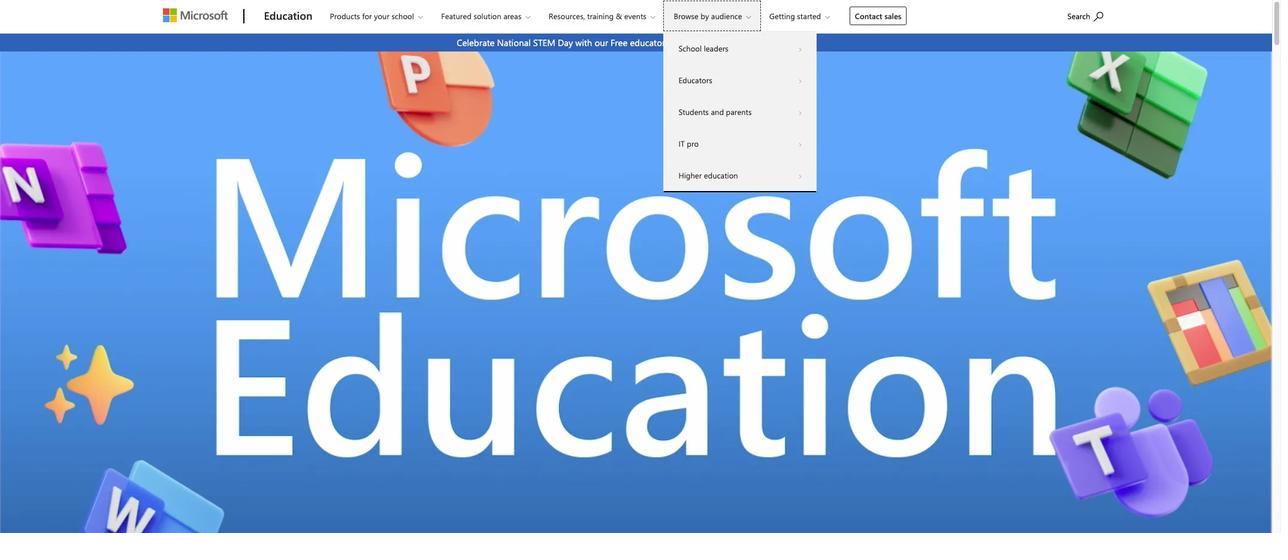 Task type: describe. For each thing, give the bounding box(es) containing it.
by
[[701, 11, 709, 21]]

for inside celebrate national stem day with our free educator's guide for stem in your classroom > link
[[699, 37, 710, 49]]

it pro button
[[664, 128, 817, 159]]

Search search field
[[1062, 2, 1116, 29]]

it
[[679, 138, 685, 149]]

getting
[[770, 11, 795, 21]]

browse by audience button
[[664, 1, 761, 31]]

audience
[[711, 11, 742, 21]]

2 stem from the left
[[712, 37, 734, 49]]

celebrate national stem day with our free educator's guide for stem in your classroom >
[[457, 37, 816, 49]]

classroom
[[767, 37, 807, 49]]

higher education
[[679, 170, 738, 180]]

solution
[[474, 11, 501, 21]]

our
[[595, 37, 608, 49]]

featured
[[441, 11, 472, 21]]

1 vertical spatial your
[[747, 37, 765, 49]]

free
[[611, 37, 628, 49]]

school
[[392, 11, 414, 21]]

sales
[[885, 11, 902, 21]]

celebrate national stem day with our free educator's guide for stem in your classroom > link
[[0, 34, 1272, 52]]

school leaders button
[[664, 32, 817, 64]]

resources, training & events
[[549, 11, 647, 21]]

parents
[[726, 107, 752, 117]]

featured solution areas
[[441, 11, 522, 21]]

getting started
[[770, 11, 821, 21]]

with
[[576, 37, 592, 49]]

products for your school
[[330, 11, 414, 21]]

your inside dropdown button
[[374, 11, 390, 21]]

getting started button
[[759, 1, 840, 31]]

educators button
[[664, 64, 817, 96]]

it pro
[[679, 138, 699, 149]]

search button
[[1062, 2, 1109, 29]]

areas
[[504, 11, 522, 21]]

contact sales link
[[850, 7, 907, 25]]

browse
[[674, 11, 699, 21]]

celebrate
[[457, 37, 495, 49]]

in
[[737, 37, 744, 49]]

higher
[[679, 170, 702, 180]]

education
[[704, 170, 738, 180]]

products
[[330, 11, 360, 21]]

contact sales
[[855, 11, 902, 21]]

for inside products for your school dropdown button
[[362, 11, 372, 21]]

guide
[[674, 37, 696, 49]]

products for your school button
[[320, 1, 433, 31]]

students
[[679, 107, 709, 117]]

resources,
[[549, 11, 585, 21]]

day
[[558, 37, 573, 49]]



Task type: locate. For each thing, give the bounding box(es) containing it.
training
[[587, 11, 614, 21]]

microsoft image
[[163, 8, 227, 22]]

students and parents
[[679, 107, 752, 117]]

your right in
[[747, 37, 765, 49]]

school leaders
[[679, 43, 729, 53]]

educator's
[[630, 37, 671, 49]]

stem left in
[[712, 37, 734, 49]]

national
[[497, 37, 531, 49]]

school
[[679, 43, 702, 53]]

and
[[711, 107, 724, 117]]

0 horizontal spatial stem
[[533, 37, 555, 49]]

contact
[[855, 11, 883, 21]]

education link
[[258, 1, 319, 33]]

for right guide
[[699, 37, 710, 49]]

search
[[1068, 11, 1091, 21]]

started
[[797, 11, 821, 21]]

0 vertical spatial for
[[362, 11, 372, 21]]

0 horizontal spatial your
[[374, 11, 390, 21]]

your left school
[[374, 11, 390, 21]]

leaders
[[704, 43, 729, 53]]

1 horizontal spatial stem
[[712, 37, 734, 49]]

1 horizontal spatial for
[[699, 37, 710, 49]]

browse by audience
[[674, 11, 742, 21]]

education
[[264, 8, 313, 23]]

stem left day
[[533, 37, 555, 49]]

events
[[624, 11, 647, 21]]

featured solution areas button
[[431, 1, 540, 31]]

&
[[616, 11, 622, 21]]

educators
[[679, 75, 712, 85]]

1 vertical spatial for
[[699, 37, 710, 49]]

students and parents button
[[664, 96, 817, 128]]

higher education button
[[664, 159, 817, 191]]

0 vertical spatial your
[[374, 11, 390, 21]]

1 horizontal spatial your
[[747, 37, 765, 49]]

for
[[362, 11, 372, 21], [699, 37, 710, 49]]

pro
[[687, 138, 699, 149]]

0 horizontal spatial for
[[362, 11, 372, 21]]

>
[[809, 37, 816, 49]]

for right products
[[362, 11, 372, 21]]

stem
[[533, 37, 555, 49], [712, 37, 734, 49]]

1 stem from the left
[[533, 37, 555, 49]]

your
[[374, 11, 390, 21], [747, 37, 765, 49]]

resources, training & events button
[[539, 1, 665, 31]]



Task type: vqa. For each thing, say whether or not it's contained in the screenshot.
Shop gaming PCs
no



